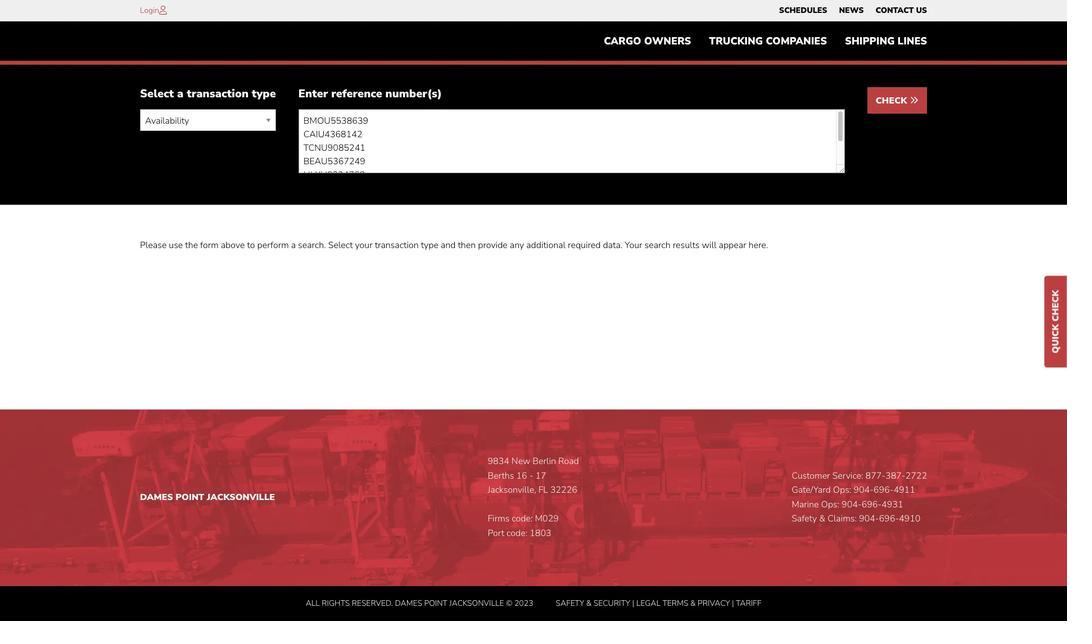 Task type: describe. For each thing, give the bounding box(es) containing it.
17
[[536, 470, 547, 482]]

0 vertical spatial dames
[[140, 491, 173, 504]]

0 vertical spatial a
[[177, 86, 184, 101]]

0 vertical spatial type
[[252, 86, 276, 101]]

appear
[[719, 239, 747, 252]]

search.
[[298, 239, 326, 252]]

2722
[[906, 470, 928, 482]]

menu bar containing cargo owners
[[595, 30, 937, 53]]

firms code:  m029 port code:  1803
[[488, 513, 559, 540]]

data.
[[603, 239, 623, 252]]

fl
[[539, 484, 549, 496]]

0 horizontal spatial point
[[176, 491, 204, 504]]

cargo owners link
[[595, 30, 701, 53]]

search
[[645, 239, 671, 252]]

tariff link
[[737, 598, 762, 609]]

schedules link
[[780, 3, 828, 19]]

16
[[517, 470, 528, 482]]

berlin
[[533, 455, 556, 468]]

login
[[140, 5, 159, 16]]

terms
[[663, 598, 689, 609]]

1 horizontal spatial transaction
[[375, 239, 419, 252]]

quick
[[1050, 324, 1063, 354]]

then
[[458, 239, 476, 252]]

quick check
[[1050, 290, 1063, 354]]

2 vertical spatial 696-
[[880, 513, 900, 525]]

additional
[[527, 239, 566, 252]]

legal terms & privacy link
[[637, 598, 731, 609]]

reference
[[331, 86, 383, 101]]

port
[[488, 527, 505, 540]]

check inside button
[[876, 95, 910, 107]]

dames point jacksonville
[[140, 491, 275, 504]]

marine
[[792, 498, 819, 511]]

1 vertical spatial jacksonville
[[450, 598, 504, 609]]

trucking
[[710, 34, 763, 48]]

customer service: 877-387-2722 gate/yard ops: 904-696-4911 marine ops: 904-696-4931 safety & claims: 904-696-4910
[[792, 470, 928, 525]]

companies
[[766, 34, 828, 48]]

the
[[185, 239, 198, 252]]

results
[[673, 239, 700, 252]]

here.
[[749, 239, 769, 252]]

9834 new berlin road berths 16 - 17 jacksonville, fl 32226
[[488, 455, 579, 496]]

customer
[[792, 470, 831, 482]]

& inside customer service: 877-387-2722 gate/yard ops: 904-696-4911 marine ops: 904-696-4931 safety & claims: 904-696-4910
[[820, 513, 826, 525]]

berths
[[488, 470, 515, 482]]

check button
[[868, 87, 928, 114]]

1 vertical spatial ops:
[[822, 498, 840, 511]]

0 vertical spatial transaction
[[187, 86, 249, 101]]

owners
[[645, 34, 692, 48]]

-
[[530, 470, 534, 482]]

your
[[625, 239, 643, 252]]

9834
[[488, 455, 510, 468]]

0 vertical spatial code:
[[512, 513, 533, 525]]

angle double right image
[[910, 96, 919, 105]]

provide
[[478, 239, 508, 252]]

enter
[[299, 86, 328, 101]]

claims:
[[828, 513, 857, 525]]

387-
[[886, 470, 906, 482]]

to
[[247, 239, 255, 252]]

enter reference number(s)
[[299, 86, 442, 101]]

quick check link
[[1045, 276, 1068, 368]]

gate/yard
[[792, 484, 831, 496]]

road
[[559, 455, 579, 468]]

and
[[441, 239, 456, 252]]

form
[[200, 239, 219, 252]]

all rights reserved. dames point jacksonville © 2023
[[306, 598, 534, 609]]

32226
[[551, 484, 578, 496]]

cargo
[[604, 34, 642, 48]]

required
[[568, 239, 601, 252]]

1 horizontal spatial &
[[691, 598, 696, 609]]

rights
[[322, 598, 350, 609]]

news
[[840, 5, 864, 16]]



Task type: locate. For each thing, give the bounding box(es) containing it.
safety left security
[[556, 598, 585, 609]]

jacksonville,
[[488, 484, 537, 496]]

please use the form above to perform a search. select your transaction type and then provide any additional required data. your search results will appear here.
[[140, 239, 769, 252]]

menu bar
[[774, 3, 934, 19], [595, 30, 937, 53]]

type left and in the left of the page
[[421, 239, 439, 252]]

4910
[[900, 513, 921, 525]]

point
[[176, 491, 204, 504], [425, 598, 448, 609]]

select
[[140, 86, 174, 101], [328, 239, 353, 252]]

4931
[[882, 498, 904, 511]]

all
[[306, 598, 320, 609]]

safety inside customer service: 877-387-2722 gate/yard ops: 904-696-4911 marine ops: 904-696-4931 safety & claims: 904-696-4910
[[792, 513, 818, 525]]

dames
[[140, 491, 173, 504], [395, 598, 423, 609]]

select a transaction type
[[140, 86, 276, 101]]

2 | from the left
[[733, 598, 735, 609]]

tariff
[[737, 598, 762, 609]]

privacy
[[698, 598, 731, 609]]

1 horizontal spatial |
[[733, 598, 735, 609]]

transaction
[[187, 86, 249, 101], [375, 239, 419, 252]]

login link
[[140, 5, 159, 16]]

menu bar up shipping
[[774, 3, 934, 19]]

will
[[702, 239, 717, 252]]

safety
[[792, 513, 818, 525], [556, 598, 585, 609]]

1 horizontal spatial safety
[[792, 513, 818, 525]]

contact us
[[876, 5, 928, 16]]

any
[[510, 239, 524, 252]]

footer containing 9834 new berlin road
[[0, 410, 1068, 621]]

code: up 1803
[[512, 513, 533, 525]]

0 horizontal spatial type
[[252, 86, 276, 101]]

&
[[820, 513, 826, 525], [587, 598, 592, 609], [691, 598, 696, 609]]

& right terms
[[691, 598, 696, 609]]

|
[[633, 598, 635, 609], [733, 598, 735, 609]]

above
[[221, 239, 245, 252]]

1 vertical spatial type
[[421, 239, 439, 252]]

m029
[[535, 513, 559, 525]]

news link
[[840, 3, 864, 19]]

cargo owners
[[604, 34, 692, 48]]

shipping lines link
[[837, 30, 937, 53]]

ops: down service:
[[834, 484, 852, 496]]

ops:
[[834, 484, 852, 496], [822, 498, 840, 511]]

firms
[[488, 513, 510, 525]]

0 vertical spatial point
[[176, 491, 204, 504]]

Enter reference number(s) text field
[[299, 109, 845, 173]]

1 horizontal spatial type
[[421, 239, 439, 252]]

1 horizontal spatial check
[[1050, 290, 1063, 322]]

reserved.
[[352, 598, 393, 609]]

safety & security link
[[556, 598, 631, 609]]

0 horizontal spatial safety
[[556, 598, 585, 609]]

696-
[[874, 484, 894, 496], [862, 498, 882, 511], [880, 513, 900, 525]]

your
[[355, 239, 373, 252]]

904- up claims:
[[842, 498, 862, 511]]

use
[[169, 239, 183, 252]]

0 vertical spatial ops:
[[834, 484, 852, 496]]

4911
[[894, 484, 916, 496]]

0 horizontal spatial select
[[140, 86, 174, 101]]

0 vertical spatial menu bar
[[774, 3, 934, 19]]

1 vertical spatial dames
[[395, 598, 423, 609]]

a
[[177, 86, 184, 101], [291, 239, 296, 252]]

please
[[140, 239, 167, 252]]

1 vertical spatial 904-
[[842, 498, 862, 511]]

904- down 877-
[[854, 484, 874, 496]]

1 vertical spatial point
[[425, 598, 448, 609]]

jacksonville
[[207, 491, 275, 504], [450, 598, 504, 609]]

security
[[594, 598, 631, 609]]

trucking companies link
[[701, 30, 837, 53]]

0 horizontal spatial a
[[177, 86, 184, 101]]

code: right port
[[507, 527, 528, 540]]

1 vertical spatial check
[[1050, 290, 1063, 322]]

user image
[[159, 6, 167, 15]]

code:
[[512, 513, 533, 525], [507, 527, 528, 540]]

| left legal
[[633, 598, 635, 609]]

0 horizontal spatial dames
[[140, 491, 173, 504]]

shipping
[[846, 34, 895, 48]]

0 horizontal spatial &
[[587, 598, 592, 609]]

2 horizontal spatial &
[[820, 513, 826, 525]]

©
[[506, 598, 513, 609]]

0 vertical spatial select
[[140, 86, 174, 101]]

0 vertical spatial check
[[876, 95, 910, 107]]

1 vertical spatial 696-
[[862, 498, 882, 511]]

ops: up claims:
[[822, 498, 840, 511]]

1 vertical spatial menu bar
[[595, 30, 937, 53]]

0 vertical spatial 904-
[[854, 484, 874, 496]]

& left claims:
[[820, 513, 826, 525]]

safety down marine on the bottom right of page
[[792, 513, 818, 525]]

1 vertical spatial select
[[328, 239, 353, 252]]

trucking companies
[[710, 34, 828, 48]]

2023
[[515, 598, 534, 609]]

0 horizontal spatial |
[[633, 598, 635, 609]]

1 vertical spatial code:
[[507, 527, 528, 540]]

1 horizontal spatial a
[[291, 239, 296, 252]]

type left enter
[[252, 86, 276, 101]]

schedules
[[780, 5, 828, 16]]

1 vertical spatial transaction
[[375, 239, 419, 252]]

footer
[[0, 410, 1068, 621]]

lines
[[898, 34, 928, 48]]

1 horizontal spatial jacksonville
[[450, 598, 504, 609]]

0 vertical spatial 696-
[[874, 484, 894, 496]]

number(s)
[[386, 86, 442, 101]]

1 horizontal spatial point
[[425, 598, 448, 609]]

menu bar down "schedules" link
[[595, 30, 937, 53]]

safety & security | legal terms & privacy | tariff
[[556, 598, 762, 609]]

0 vertical spatial jacksonville
[[207, 491, 275, 504]]

0 horizontal spatial transaction
[[187, 86, 249, 101]]

1 vertical spatial safety
[[556, 598, 585, 609]]

877-
[[866, 470, 886, 482]]

perform
[[257, 239, 289, 252]]

1 | from the left
[[633, 598, 635, 609]]

& left security
[[587, 598, 592, 609]]

1 horizontal spatial dames
[[395, 598, 423, 609]]

type
[[252, 86, 276, 101], [421, 239, 439, 252]]

| left the tariff
[[733, 598, 735, 609]]

0 horizontal spatial check
[[876, 95, 910, 107]]

legal
[[637, 598, 661, 609]]

904- right claims:
[[860, 513, 880, 525]]

service:
[[833, 470, 864, 482]]

904-
[[854, 484, 874, 496], [842, 498, 862, 511], [860, 513, 880, 525]]

shipping lines
[[846, 34, 928, 48]]

2 vertical spatial 904-
[[860, 513, 880, 525]]

new
[[512, 455, 531, 468]]

1803
[[530, 527, 552, 540]]

us
[[917, 5, 928, 16]]

menu bar containing schedules
[[774, 3, 934, 19]]

1 horizontal spatial select
[[328, 239, 353, 252]]

0 horizontal spatial jacksonville
[[207, 491, 275, 504]]

0 vertical spatial safety
[[792, 513, 818, 525]]

1 vertical spatial a
[[291, 239, 296, 252]]

contact us link
[[876, 3, 928, 19]]

contact
[[876, 5, 914, 16]]

check
[[876, 95, 910, 107], [1050, 290, 1063, 322]]



Task type: vqa. For each thing, say whether or not it's contained in the screenshot.
Enter
yes



